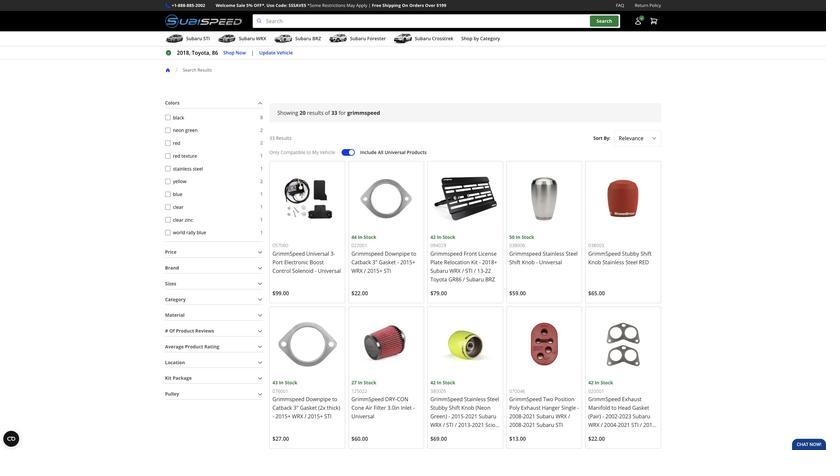 Task type: locate. For each thing, give the bounding box(es) containing it.
knob inside the 038003 grimmspeed stubby shift knob stainless steel red
[[589, 259, 602, 266]]

0 horizontal spatial exhaust
[[522, 404, 541, 412]]

clear right clear button
[[173, 204, 184, 210]]

colors
[[165, 100, 180, 106]]

86 right toyota,
[[212, 49, 218, 56]]

86 down fr-
[[431, 439, 437, 446]]

grimmspeed downpipe to catback 3" gasket (2x thick) - 2015+ wrx / 2015+ sti image
[[273, 310, 343, 379]]

shift inside 42 in stock 380005 grimmspeed stainless steel stubby shift knob (neon green) - 2015-2021 subaru wrx / sti / 2013-2021 scion fr-s / subaru brz / toyota 86
[[449, 404, 460, 412]]

3 2 from the top
[[261, 178, 263, 184]]

in right 44
[[358, 234, 363, 240]]

grimmspeed inside the '43 in stock 076001 grimmspeed downpipe to catback 3" gasket (2x thick) - 2015+ wrx / 2015+ sti'
[[273, 396, 305, 403]]

grimmspeed
[[352, 250, 384, 257], [431, 250, 463, 257], [510, 250, 542, 257], [273, 396, 305, 403]]

catback for 2015+
[[273, 404, 292, 412]]

0 vertical spatial toyota
[[431, 276, 448, 283]]

0 horizontal spatial vehicle
[[277, 49, 293, 56]]

- inside "44 in stock 022001 grimmspeed downpipe to catback 3" gasket - 2015+ wrx / 2015+ sti"
[[398, 259, 399, 266]]

057060 grimmspeed universal 3- port electronic boost control solenoid - universal
[[273, 242, 341, 275]]

1 vertical spatial shift
[[510, 259, 521, 266]]

grimmspeed stubby shift knob stainless steel red image
[[589, 164, 659, 234]]

shift up 2015-
[[449, 404, 460, 412]]

product down # of product reviews
[[185, 344, 203, 350]]

0 horizontal spatial steel
[[488, 396, 500, 403]]

shift inside "50 in stock 038006 grimmspeed stainless steel shift knob  - universal"
[[510, 259, 521, 266]]

shift down 038006
[[510, 259, 521, 266]]

in inside 42 in stock 020001 grimmspeed exhaust manifold to head gasket (pair) - 2002-2023 subaru wrx / 2004-2021 sti / 2013- 2020 brz
[[595, 380, 600, 386]]

0 horizontal spatial 3"
[[294, 404, 299, 412]]

location
[[165, 359, 185, 366]]

downpipe inside the '43 in stock 076001 grimmspeed downpipe to catback 3" gasket (2x thick) - 2015+ wrx / 2015+ sti'
[[306, 396, 331, 403]]

0 horizontal spatial shift
[[449, 404, 460, 412]]

search for search
[[597, 18, 613, 24]]

1 vertical spatial product
[[185, 344, 203, 350]]

Select... button
[[615, 130, 662, 146]]

apply
[[356, 2, 368, 8]]

wrx inside 070046 grimmspeed two position poly exhaust hanger single  - 2008-2021 subaru wrx / 2008-2021 subaru sti
[[556, 413, 567, 420]]

1 horizontal spatial search
[[597, 18, 613, 24]]

in up 094029
[[437, 234, 442, 240]]

0 vertical spatial $22.00
[[352, 290, 368, 297]]

grimmspeed down 038003
[[589, 250, 621, 257]]

1 vertical spatial vehicle
[[320, 149, 335, 155]]

fr-
[[431, 430, 439, 438]]

8
[[261, 114, 263, 120]]

grimmspeed inside the 038003 grimmspeed stubby shift knob stainless steel red
[[589, 250, 621, 257]]

1 horizontal spatial 2013-
[[644, 422, 658, 429]]

1 1 from the top
[[261, 153, 263, 159]]

stainless steel
[[173, 166, 203, 172]]

red button
[[165, 141, 170, 146]]

1 red from the top
[[173, 140, 180, 146]]

- inside 42 in stock 020001 grimmspeed exhaust manifold to head gasket (pair) - 2002-2023 subaru wrx / 2004-2021 sti / 2013- 2020 brz
[[603, 413, 605, 420]]

gasket inside 42 in stock 020001 grimmspeed exhaust manifold to head gasket (pair) - 2002-2023 subaru wrx / 2004-2021 sti / 2013- 2020 brz
[[633, 405, 650, 412]]

kit left package
[[165, 375, 172, 381]]

of right #
[[169, 328, 175, 334]]

brz inside 42 in stock 094029 grimmspeed front license plate relocation kit - 2018+ subaru wrx / sti / 13-22 toyota gr86 / subaru brz
[[486, 276, 496, 283]]

product
[[176, 328, 194, 334], [185, 344, 203, 350]]

steel inside 42 in stock 380005 grimmspeed stainless steel stubby shift knob (neon green) - 2015-2021 subaru wrx / sti / 2013-2021 scion fr-s / subaru brz / toyota 86
[[488, 396, 500, 403]]

red
[[173, 140, 180, 146], [173, 153, 180, 159]]

kit down front
[[472, 259, 478, 266]]

front
[[464, 250, 477, 257]]

clear for clear zinc
[[173, 217, 184, 223]]

- inside 42 in stock 380005 grimmspeed stainless steel stubby shift knob (neon green) - 2015-2021 subaru wrx / sti / 2013-2021 scion fr-s / subaru brz / toyota 86
[[449, 413, 451, 420]]

use
[[267, 2, 275, 8]]

a subaru sti thumbnail image image
[[165, 34, 184, 44]]

in inside "44 in stock 022001 grimmspeed downpipe to catback 3" gasket - 2015+ wrx / 2015+ sti"
[[358, 234, 363, 240]]

kit inside dropdown button
[[165, 375, 172, 381]]

1 vertical spatial shop
[[224, 49, 235, 56]]

stock inside "50 in stock 038006 grimmspeed stainless steel shift knob  - universal"
[[522, 234, 535, 240]]

catback inside the '43 in stock 076001 grimmspeed downpipe to catback 3" gasket (2x thick) - 2015+ wrx / 2015+ sti'
[[273, 404, 292, 412]]

in for grimmspeed dry-con cone air filter 3.0in inlet - universal
[[358, 380, 363, 386]]

pulley
[[165, 391, 179, 397]]

42 inside 42 in stock 020001 grimmspeed exhaust manifold to head gasket (pair) - 2002-2023 subaru wrx / 2004-2021 sti / 2013- 2020 brz
[[589, 380, 594, 386]]

shop for shop now
[[224, 49, 235, 56]]

3"
[[373, 259, 378, 266], [294, 404, 299, 412]]

stainless
[[543, 250, 565, 257], [603, 259, 625, 266], [465, 396, 486, 403]]

material
[[165, 312, 185, 318]]

button image
[[635, 17, 643, 25]]

(2x
[[319, 404, 326, 412]]

1 vertical spatial results
[[276, 135, 292, 141]]

stubby
[[623, 250, 640, 257], [431, 404, 448, 412]]

con
[[397, 396, 409, 403]]

red right red texture button
[[173, 153, 180, 159]]

return
[[635, 2, 649, 8]]

2 red from the top
[[173, 153, 180, 159]]

grimmspeed for grimmspeed downpipe to catback 3" gasket - 2015+ wrx / 2015+ sti
[[352, 250, 384, 257]]

0 vertical spatial catback
[[352, 259, 371, 266]]

1 vertical spatial stubby
[[431, 404, 448, 412]]

blue right blue button
[[173, 191, 183, 197]]

42 up 020001
[[589, 380, 594, 386]]

1 vertical spatial 86
[[431, 439, 437, 446]]

1 vertical spatial 3"
[[294, 404, 299, 412]]

shop left by
[[462, 35, 473, 42]]

exhaust for gasket
[[623, 396, 642, 403]]

0 horizontal spatial $22.00
[[352, 290, 368, 297]]

downpipe for -
[[385, 250, 410, 257]]

1 horizontal spatial blue
[[197, 229, 206, 236]]

0 vertical spatial kit
[[472, 259, 478, 266]]

2 for neon green
[[261, 127, 263, 133]]

universal
[[385, 149, 406, 155], [307, 250, 330, 257], [540, 259, 563, 266], [318, 267, 341, 275], [352, 413, 375, 420]]

1 horizontal spatial $22.00
[[589, 436, 605, 443]]

yellow
[[173, 178, 187, 185]]

sizes
[[165, 281, 176, 287]]

42 inside 42 in stock 380005 grimmspeed stainless steel stubby shift knob (neon green) - 2015-2021 subaru wrx / sti / 2013-2021 scion fr-s / subaru brz / toyota 86
[[431, 380, 436, 386]]

grimmspeed inside 27 in stock 125022 grimmspeed dry-con cone air filter 3.0in inlet - universal
[[352, 396, 384, 403]]

price button
[[165, 247, 263, 258]]

of inside dropdown button
[[169, 328, 175, 334]]

blue right rally in the left bottom of the page
[[197, 229, 206, 236]]

brz down 2015-
[[465, 430, 475, 438]]

search for search results
[[183, 67, 197, 73]]

1 horizontal spatial results
[[276, 135, 292, 141]]

1 vertical spatial exhaust
[[522, 404, 541, 412]]

kit inside 42 in stock 094029 grimmspeed front license plate relocation kit - 2018+ subaru wrx / sti / 13-22 toyota gr86 / subaru brz
[[472, 259, 478, 266]]

material button
[[165, 310, 263, 321]]

in right 50
[[516, 234, 521, 240]]

now
[[236, 49, 246, 56]]

2 horizontal spatial steel
[[626, 259, 638, 266]]

shift up red
[[641, 250, 652, 257]]

0 vertical spatial red
[[173, 140, 180, 146]]

1 horizontal spatial kit
[[472, 259, 478, 266]]

in inside "50 in stock 038006 grimmspeed stainless steel shift knob  - universal"
[[516, 234, 521, 240]]

1 horizontal spatial catback
[[352, 259, 371, 266]]

2 vertical spatial shift
[[449, 404, 460, 412]]

sti inside 070046 grimmspeed two position poly exhaust hanger single  - 2008-2021 subaru wrx / 2008-2021 subaru sti
[[556, 422, 563, 429]]

results down toyota,
[[198, 67, 212, 73]]

scion
[[486, 422, 499, 429]]

33 left for
[[332, 109, 338, 117]]

universal inside "50 in stock 038006 grimmspeed stainless steel shift knob  - universal"
[[540, 259, 563, 266]]

search inside button
[[597, 18, 613, 24]]

to inside the '43 in stock 076001 grimmspeed downpipe to catback 3" gasket (2x thick) - 2015+ wrx / 2015+ sti'
[[333, 396, 338, 403]]

3" for wrx
[[294, 404, 299, 412]]

42 up 094029
[[431, 234, 436, 240]]

world rally blue button
[[165, 230, 170, 235]]

stock up 094029
[[443, 234, 456, 240]]

43 in stock 076001 grimmspeed downpipe to catback 3" gasket (2x thick) - 2015+ wrx / 2015+ sti
[[273, 380, 341, 420]]

sti inside 42 in stock 094029 grimmspeed front license plate relocation kit - 2018+ subaru wrx / sti / 13-22 toyota gr86 / subaru brz
[[466, 267, 473, 275]]

kit package
[[165, 375, 192, 381]]

0 horizontal spatial toyota
[[431, 276, 448, 283]]

0 horizontal spatial downpipe
[[306, 396, 331, 403]]

2021
[[466, 413, 478, 420], [524, 413, 536, 420], [472, 422, 485, 429], [524, 422, 536, 429], [619, 422, 631, 429]]

1 vertical spatial 2008-
[[510, 422, 524, 429]]

1 vertical spatial steel
[[626, 259, 638, 266]]

0 horizontal spatial of
[[169, 328, 175, 334]]

results
[[198, 67, 212, 73], [276, 135, 292, 141]]

gasket
[[379, 259, 396, 266], [300, 404, 317, 412], [633, 405, 650, 412]]

brz inside dropdown button
[[313, 35, 321, 42]]

0 horizontal spatial gasket
[[300, 404, 317, 412]]

*some
[[308, 2, 321, 8]]

(neon
[[476, 404, 491, 412]]

grimmspeed inside 42 in stock 094029 grimmspeed front license plate relocation kit - 2018+ subaru wrx / sti / 13-22 toyota gr86 / subaru brz
[[431, 250, 463, 257]]

subaru crosstrek button
[[394, 33, 454, 46]]

single
[[562, 404, 577, 412]]

1 vertical spatial toyota
[[480, 430, 496, 438]]

stock for grimmspeed stainless steel shift knob  - universal
[[522, 234, 535, 240]]

0 vertical spatial shop
[[462, 35, 473, 42]]

1 vertical spatial downpipe
[[306, 396, 331, 403]]

1 vertical spatial of
[[169, 328, 175, 334]]

/ inside "44 in stock 022001 grimmspeed downpipe to catback 3" gasket - 2015+ wrx / 2015+ sti"
[[364, 267, 366, 275]]

1 horizontal spatial 86
[[431, 439, 437, 446]]

in right 43
[[279, 380, 284, 386]]

sizes button
[[165, 279, 263, 289]]

stock inside "44 in stock 022001 grimmspeed downpipe to catback 3" gasket - 2015+ wrx / 2015+ sti"
[[364, 234, 377, 240]]

0 vertical spatial shift
[[641, 250, 652, 257]]

brz down 22
[[486, 276, 496, 283]]

2 horizontal spatial shift
[[641, 250, 652, 257]]

- inside 057060 grimmspeed universal 3- port electronic boost control solenoid - universal
[[315, 267, 317, 275]]

0 vertical spatial |
[[369, 2, 371, 8]]

1 2008- from the top
[[510, 413, 524, 420]]

world
[[173, 229, 185, 236]]

1 vertical spatial kit
[[165, 375, 172, 381]]

070046
[[510, 388, 526, 394]]

toyota inside 42 in stock 380005 grimmspeed stainless steel stubby shift knob (neon green) - 2015-2021 subaru wrx / sti / 2013-2021 scion fr-s / subaru brz / toyota 86
[[480, 430, 496, 438]]

0 vertical spatial exhaust
[[623, 396, 642, 403]]

3" inside the '43 in stock 076001 grimmspeed downpipe to catback 3" gasket (2x thick) - 2015+ wrx / 2015+ sti'
[[294, 404, 299, 412]]

+1-888-885-2002 link
[[172, 2, 205, 9]]

1 for zinc
[[261, 217, 263, 223]]

red right red button
[[173, 140, 180, 146]]

filter
[[374, 404, 386, 412]]

0 vertical spatial product
[[176, 328, 194, 334]]

0 horizontal spatial knob
[[462, 404, 475, 412]]

2 vertical spatial 2
[[261, 178, 263, 184]]

steel for grimmspeed stainless steel shift knob  - universal
[[566, 250, 578, 257]]

2 vertical spatial stainless
[[465, 396, 486, 403]]

red texture button
[[165, 153, 170, 159]]

stainless for grimmspeed
[[543, 250, 565, 257]]

33 up only
[[270, 135, 275, 141]]

grimmspeed dry-con cone air filter 3.0in inlet - universal image
[[352, 310, 422, 379]]

grimmspeed down 076001
[[273, 396, 305, 403]]

1 horizontal spatial steel
[[566, 250, 578, 257]]

exhaust right the poly at the right bottom of page
[[522, 404, 541, 412]]

grimmspeed inside 42 in stock 020001 grimmspeed exhaust manifold to head gasket (pair) - 2002-2023 subaru wrx / 2004-2021 sti / 2013- 2020 brz
[[589, 396, 621, 403]]

downpipe for (2x
[[306, 396, 331, 403]]

/ inside 070046 grimmspeed two position poly exhaust hanger single  - 2008-2021 subaru wrx / 2008-2021 subaru sti
[[569, 413, 571, 420]]

sti inside 42 in stock 380005 grimmspeed stainless steel stubby shift knob (neon green) - 2015-2021 subaru wrx / sti / 2013-2021 scion fr-s / subaru brz / toyota 86
[[447, 422, 454, 429]]

grimmspeed up manifold on the bottom of the page
[[589, 396, 621, 403]]

$65.00
[[589, 290, 605, 297]]

stubby up the green)
[[431, 404, 448, 412]]

1 vertical spatial red
[[173, 153, 180, 159]]

1 horizontal spatial exhaust
[[623, 396, 642, 403]]

in
[[358, 234, 363, 240], [437, 234, 442, 240], [516, 234, 521, 240], [279, 380, 284, 386], [358, 380, 363, 386], [437, 380, 442, 386], [595, 380, 600, 386]]

0 vertical spatial stainless
[[543, 250, 565, 257]]

stock up 038006
[[522, 234, 535, 240]]

1 vertical spatial clear
[[173, 217, 184, 223]]

grimmspeed down 094029
[[431, 250, 463, 257]]

0 vertical spatial 2008-
[[510, 413, 524, 420]]

1 horizontal spatial toyota
[[480, 430, 496, 438]]

grimmspeed inside "44 in stock 022001 grimmspeed downpipe to catback 3" gasket - 2015+ wrx / 2015+ sti"
[[352, 250, 384, 257]]

grimmspeed for grimmspeed stainless steel shift knob  - universal
[[510, 250, 542, 257]]

toyota up $79.00
[[431, 276, 448, 283]]

vehicle down a subaru brz thumbnail image
[[277, 49, 293, 56]]

stock inside 42 in stock 380005 grimmspeed stainless steel stubby shift knob (neon green) - 2015-2021 subaru wrx / sti / 2013-2021 scion fr-s / subaru brz / toyota 86
[[443, 380, 456, 386]]

grimmspeed two position poly exhaust hanger single  - 2008-2021 subaru wrx / 2008-2021 subaru sti image
[[510, 310, 580, 379]]

0 vertical spatial results
[[198, 67, 212, 73]]

grimmspeed down the 070046
[[510, 396, 542, 403]]

1 vertical spatial 2
[[261, 140, 263, 146]]

0 horizontal spatial results
[[198, 67, 212, 73]]

0 vertical spatial 33
[[332, 109, 338, 117]]

stock up 125022 at the left of the page
[[364, 380, 377, 386]]

in up 020001
[[595, 380, 600, 386]]

subaru brz button
[[274, 33, 321, 46]]

2 vertical spatial steel
[[488, 396, 500, 403]]

$199
[[437, 2, 447, 8]]

0 vertical spatial 3"
[[373, 259, 378, 266]]

toyota down the scion
[[480, 430, 496, 438]]

1 clear from the top
[[173, 204, 184, 210]]

0 vertical spatial clear
[[173, 204, 184, 210]]

s
[[439, 430, 441, 438]]

1 horizontal spatial shift
[[510, 259, 521, 266]]

steel inside the 038003 grimmspeed stubby shift knob stainless steel red
[[626, 259, 638, 266]]

of right the results
[[325, 109, 330, 117]]

1 vertical spatial stainless
[[603, 259, 625, 266]]

2 2 from the top
[[261, 140, 263, 146]]

0 horizontal spatial 2013-
[[459, 422, 472, 429]]

knob down 038006
[[522, 259, 535, 266]]

0 horizontal spatial blue
[[173, 191, 183, 197]]

wrx inside 42 in stock 094029 grimmspeed front license plate relocation kit - 2018+ subaru wrx / sti / 13-22 toyota gr86 / subaru brz
[[450, 267, 461, 275]]

42 for grimmspeed exhaust manifold to head gasket (pair) - 2002-2023 subaru wrx / 2004-2021 sti / 2013- 2020 brz
[[589, 380, 594, 386]]

stock for grimmspeed front license plate relocation kit - 2018+ subaru wrx / sti / 13-22 toyota gr86 / subaru brz
[[443, 234, 456, 240]]

0 vertical spatial downpipe
[[385, 250, 410, 257]]

0 horizontal spatial 33
[[270, 135, 275, 141]]

42 up 380005
[[431, 380, 436, 386]]

5 1 from the top
[[261, 217, 263, 223]]

gasket inside the '43 in stock 076001 grimmspeed downpipe to catback 3" gasket (2x thick) - 2015+ wrx / 2015+ sti'
[[300, 404, 317, 412]]

gasket for wrx
[[300, 404, 317, 412]]

grimmspeed
[[348, 109, 380, 117]]

gasket inside "44 in stock 022001 grimmspeed downpipe to catback 3" gasket - 2015+ wrx / 2015+ sti"
[[379, 259, 396, 266]]

stock inside 27 in stock 125022 grimmspeed dry-con cone air filter 3.0in inlet - universal
[[364, 380, 377, 386]]

toyota inside 42 in stock 094029 grimmspeed front license plate relocation kit - 2018+ subaru wrx / sti / 13-22 toyota gr86 / subaru brz
[[431, 276, 448, 283]]

1 vertical spatial $22.00
[[589, 436, 605, 443]]

in for grimmspeed exhaust manifold to head gasket (pair) - 2002-2023 subaru wrx / 2004-2021 sti / 2013- 2020 brz
[[595, 380, 600, 386]]

0 vertical spatial 2
[[261, 127, 263, 133]]

grimmspeed down 038006
[[510, 250, 542, 257]]

brz down 2004-
[[602, 430, 612, 438]]

4 1 from the top
[[261, 204, 263, 210]]

subaru inside 42 in stock 020001 grimmspeed exhaust manifold to head gasket (pair) - 2002-2023 subaru wrx / 2004-2021 sti / 2013- 2020 brz
[[633, 413, 651, 420]]

1 horizontal spatial shop
[[462, 35, 473, 42]]

1
[[261, 153, 263, 159], [261, 165, 263, 172], [261, 191, 263, 197], [261, 204, 263, 210], [261, 217, 263, 223], [261, 229, 263, 236]]

in up 380005
[[437, 380, 442, 386]]

grimmspeed down 380005
[[431, 396, 463, 403]]

catback inside "44 in stock 022001 grimmspeed downpipe to catback 3" gasket - 2015+ wrx / 2015+ sti"
[[352, 259, 371, 266]]

welcome sale 5% off*. use code: sssave5
[[216, 2, 307, 8]]

0 vertical spatial search
[[597, 18, 613, 24]]

1 horizontal spatial stainless
[[543, 250, 565, 257]]

wrx inside 42 in stock 380005 grimmspeed stainless steel stubby shift knob (neon green) - 2015-2021 subaru wrx / sti / 2013-2021 scion fr-s / subaru brz / toyota 86
[[431, 422, 442, 429]]

reviews
[[195, 328, 214, 334]]

brand button
[[165, 263, 263, 273]]

0 horizontal spatial catback
[[273, 404, 292, 412]]

downpipe
[[385, 250, 410, 257], [306, 396, 331, 403]]

steel inside "50 in stock 038006 grimmspeed stainless steel shift knob  - universal"
[[566, 250, 578, 257]]

brz left a subaru forester thumbnail image
[[313, 35, 321, 42]]

| left free
[[369, 2, 371, 8]]

dry-
[[386, 396, 397, 403]]

0 vertical spatial of
[[325, 109, 330, 117]]

1 vertical spatial |
[[251, 49, 254, 56]]

grimmspeed stainless steel shift knob  - universal image
[[510, 164, 580, 234]]

1 horizontal spatial stubby
[[623, 250, 640, 257]]

include
[[361, 149, 377, 155]]

50
[[510, 234, 515, 240]]

catback down 076001
[[273, 404, 292, 412]]

green
[[185, 127, 198, 133]]

gr86
[[449, 276, 462, 283]]

2008- down the poly at the right bottom of page
[[510, 413, 524, 420]]

stock up 076001
[[285, 380, 298, 386]]

grimmspeed up air at the bottom of page
[[352, 396, 384, 403]]

results up compatible
[[276, 135, 292, 141]]

3 1 from the top
[[261, 191, 263, 197]]

2018,
[[177, 49, 191, 56]]

1 2 from the top
[[261, 127, 263, 133]]

brz inside 42 in stock 020001 grimmspeed exhaust manifold to head gasket (pair) - 2002-2023 subaru wrx / 2004-2021 sti / 2013- 2020 brz
[[602, 430, 612, 438]]

electronic
[[285, 259, 309, 266]]

0 horizontal spatial 86
[[212, 49, 218, 56]]

grimmspeed up electronic on the left of page
[[273, 250, 305, 257]]

knob inside 42 in stock 380005 grimmspeed stainless steel stubby shift knob (neon green) - 2015-2021 subaru wrx / sti / 2013-2021 scion fr-s / subaru brz / toyota 86
[[462, 404, 475, 412]]

subaru sti button
[[165, 33, 210, 46]]

shop for shop by category
[[462, 35, 473, 42]]

exhaust up head on the right bottom
[[623, 396, 642, 403]]

2 2013- from the left
[[644, 422, 658, 429]]

red
[[640, 259, 650, 266]]

gasket for subaru
[[633, 405, 650, 412]]

sti
[[203, 35, 210, 42], [384, 267, 391, 275], [466, 267, 473, 275], [325, 413, 332, 420], [447, 422, 454, 429], [556, 422, 563, 429], [632, 422, 639, 429]]

in right 27
[[358, 380, 363, 386]]

0 horizontal spatial search
[[183, 67, 197, 73]]

steel for grimmspeed stubby shift knob stainless steel red
[[626, 259, 638, 266]]

stubby up red
[[623, 250, 640, 257]]

2 1 from the top
[[261, 165, 263, 172]]

wrx
[[256, 35, 266, 42], [352, 267, 363, 275], [450, 267, 461, 275], [292, 413, 303, 420], [556, 413, 567, 420], [431, 422, 442, 429], [589, 422, 600, 429]]

results
[[307, 109, 324, 117]]

knob up 2015-
[[462, 404, 475, 412]]

2013- inside 42 in stock 380005 grimmspeed stainless steel stubby shift knob (neon green) - 2015-2021 subaru wrx / sti / 2013-2021 scion fr-s / subaru brz / toyota 86
[[459, 422, 472, 429]]

2008- up $13.00
[[510, 422, 524, 429]]

stock for grimmspeed dry-con cone air filter 3.0in inlet - universal
[[364, 380, 377, 386]]

0 vertical spatial stubby
[[623, 250, 640, 257]]

shift
[[641, 250, 652, 257], [510, 259, 521, 266], [449, 404, 460, 412]]

rally
[[187, 229, 196, 236]]

1 2013- from the left
[[459, 422, 472, 429]]

downpipe inside "44 in stock 022001 grimmspeed downpipe to catback 3" gasket - 2015+ wrx / 2015+ sti"
[[385, 250, 410, 257]]

knob down 038003
[[589, 259, 602, 266]]

knob
[[522, 259, 535, 266], [589, 259, 602, 266], [462, 404, 475, 412]]

clear right clear zinc 'button'
[[173, 217, 184, 223]]

1 vertical spatial catback
[[273, 404, 292, 412]]

sort by:
[[594, 135, 611, 141]]

|
[[369, 2, 371, 8], [251, 49, 254, 56]]

shop inside dropdown button
[[462, 35, 473, 42]]

1 horizontal spatial downpipe
[[385, 250, 410, 257]]

0 horizontal spatial shop
[[224, 49, 235, 56]]

yellow button
[[165, 179, 170, 184]]

stock for grimmspeed stainless steel stubby shift knob (neon green) - 2015-2021 subaru wrx / sti / 2013-2021 scion fr-s / subaru brz / toyota 86
[[443, 380, 456, 386]]

1 horizontal spatial 3"
[[373, 259, 378, 266]]

in inside 27 in stock 125022 grimmspeed dry-con cone air filter 3.0in inlet - universal
[[358, 380, 363, 386]]

0 horizontal spatial stubby
[[431, 404, 448, 412]]

license
[[479, 250, 497, 257]]

0 horizontal spatial stainless
[[465, 396, 486, 403]]

1 vertical spatial search
[[183, 67, 197, 73]]

/
[[176, 66, 178, 74], [364, 267, 366, 275], [462, 267, 464, 275], [474, 267, 476, 275], [463, 276, 465, 283], [305, 413, 307, 420], [569, 413, 571, 420], [443, 422, 445, 429], [455, 422, 457, 429], [601, 422, 603, 429], [641, 422, 643, 429], [443, 430, 445, 438], [476, 430, 478, 438]]

42 inside 42 in stock 094029 grimmspeed front license plate relocation kit - 2018+ subaru wrx / sti / 13-22 toyota gr86 / subaru brz
[[431, 234, 436, 240]]

sti inside "44 in stock 022001 grimmspeed downpipe to catback 3" gasket - 2015+ wrx / 2015+ sti"
[[384, 267, 391, 275]]

1 horizontal spatial vehicle
[[320, 149, 335, 155]]

stock inside the '43 in stock 076001 grimmspeed downpipe to catback 3" gasket (2x thick) - 2015+ wrx / 2015+ sti'
[[285, 380, 298, 386]]

category
[[165, 296, 186, 303]]

manifold
[[589, 405, 611, 412]]

shop
[[462, 35, 473, 42], [224, 49, 235, 56]]

stock up 020001
[[601, 380, 614, 386]]

shop now
[[224, 49, 246, 56]]

over
[[426, 2, 436, 8]]

stock up 022001 on the left bottom of page
[[364, 234, 377, 240]]

2 for yellow
[[261, 178, 263, 184]]

green)
[[431, 413, 448, 420]]

stainless inside the 038003 grimmspeed stubby shift knob stainless steel red
[[603, 259, 625, 266]]

in inside 42 in stock 094029 grimmspeed front license plate relocation kit - 2018+ subaru wrx / sti / 13-22 toyota gr86 / subaru brz
[[437, 234, 442, 240]]

0 horizontal spatial kit
[[165, 375, 172, 381]]

grimmspeed inside "50 in stock 038006 grimmspeed stainless steel shift knob  - universal"
[[510, 250, 542, 257]]

catback
[[352, 259, 371, 266], [273, 404, 292, 412]]

subaru inside dropdown button
[[239, 35, 255, 42]]

search
[[597, 18, 613, 24], [183, 67, 197, 73]]

1 horizontal spatial knob
[[522, 259, 535, 266]]

shop left now
[[224, 49, 235, 56]]

stainless inside 42 in stock 380005 grimmspeed stainless steel stubby shift knob (neon green) - 2015-2021 subaru wrx / sti / 2013-2021 scion fr-s / subaru brz / toyota 86
[[465, 396, 486, 403]]

3" inside "44 in stock 022001 grimmspeed downpipe to catback 3" gasket - 2015+ wrx / 2015+ sti"
[[373, 259, 378, 266]]

| right now
[[251, 49, 254, 56]]

stock inside 42 in stock 020001 grimmspeed exhaust manifold to head gasket (pair) - 2002-2023 subaru wrx / 2004-2021 sti / 2013- 2020 brz
[[601, 380, 614, 386]]

stock inside 42 in stock 094029 grimmspeed front license plate relocation kit - 2018+ subaru wrx / sti / 13-22 toyota gr86 / subaru brz
[[443, 234, 456, 240]]

stock up 380005
[[443, 380, 456, 386]]

vehicle right my
[[320, 149, 335, 155]]

stainless inside "50 in stock 038006 grimmspeed stainless steel shift knob  - universal"
[[543, 250, 565, 257]]

catback for /
[[352, 259, 371, 266]]

stock for grimmspeed downpipe to catback 3" gasket - 2015+ wrx / 2015+ sti
[[364, 234, 377, 240]]

exhaust inside 070046 grimmspeed two position poly exhaust hanger single  - 2008-2021 subaru wrx / 2008-2021 subaru sti
[[522, 404, 541, 412]]

exhaust inside 42 in stock 020001 grimmspeed exhaust manifold to head gasket (pair) - 2002-2023 subaru wrx / 2004-2021 sti / 2013- 2020 brz
[[623, 396, 642, 403]]

1 horizontal spatial of
[[325, 109, 330, 117]]

faq link
[[617, 2, 625, 9]]

gasket for 2015+
[[379, 259, 396, 266]]

1 horizontal spatial gasket
[[379, 259, 396, 266]]

0 vertical spatial blue
[[173, 191, 183, 197]]

product up average product rating
[[176, 328, 194, 334]]

6 1 from the top
[[261, 229, 263, 236]]

catback down 022001 on the left bottom of page
[[352, 259, 371, 266]]

in inside 42 in stock 380005 grimmspeed stainless steel stubby shift knob (neon green) - 2015-2021 subaru wrx / sti / 2013-2021 scion fr-s / subaru brz / toyota 86
[[437, 380, 442, 386]]

0 vertical spatial vehicle
[[277, 49, 293, 56]]

red for red texture
[[173, 153, 180, 159]]

steel for grimmspeed stainless steel stubby shift knob (neon green) - 2015-2021 subaru wrx / sti / 2013-2021 scion fr-s / subaru brz / toyota 86
[[488, 396, 500, 403]]

27
[[352, 380, 357, 386]]

2 clear from the top
[[173, 217, 184, 223]]

grimmspeed down 022001 on the left bottom of page
[[352, 250, 384, 257]]

shipping
[[383, 2, 401, 8]]

42
[[431, 234, 436, 240], [431, 380, 436, 386], [589, 380, 594, 386]]



Task type: describe. For each thing, give the bounding box(es) containing it.
clear zinc
[[173, 217, 193, 223]]

search button
[[591, 16, 619, 27]]

search results link
[[183, 67, 217, 73]]

wrx inside 42 in stock 020001 grimmspeed exhaust manifold to head gasket (pair) - 2002-2023 subaru wrx / 2004-2021 sti / 2013- 2020 brz
[[589, 422, 600, 429]]

stainless steel button
[[165, 166, 170, 171]]

057060
[[273, 242, 289, 249]]

black button
[[165, 115, 170, 120]]

inlet
[[401, 404, 412, 412]]

sort
[[594, 135, 603, 141]]

grimmspeed universal 3-port electronic boost control solenoid - universal image
[[273, 164, 343, 234]]

stock for grimmspeed downpipe to catback 3" gasket (2x thick) - 2015+ wrx / 2015+ sti
[[285, 380, 298, 386]]

search input field
[[253, 14, 621, 28]]

- inside 070046 grimmspeed two position poly exhaust hanger single  - 2008-2021 subaru wrx / 2008-2021 subaru sti
[[578, 404, 580, 412]]

plate
[[431, 259, 443, 266]]

rating
[[205, 344, 220, 350]]

a subaru forester thumbnail image image
[[329, 34, 348, 44]]

33 results
[[270, 135, 292, 141]]

$22.00 for grimmspeed exhaust manifold to head gasket (pair) - 2002-2023 subaru wrx / 2004-2021 sti / 2013- 2020 brz
[[589, 436, 605, 443]]

44 in stock 022001 grimmspeed downpipe to catback 3" gasket - 2015+ wrx / 2015+ sti
[[352, 234, 417, 275]]

a subaru brz thumbnail image image
[[274, 34, 293, 44]]

shift inside the 038003 grimmspeed stubby shift knob stainless steel red
[[641, 250, 652, 257]]

in for grimmspeed stainless steel shift knob  - universal
[[516, 234, 521, 240]]

category
[[481, 35, 501, 42]]

grimmspeed inside 070046 grimmspeed two position poly exhaust hanger single  - 2008-2021 subaru wrx / 2008-2021 subaru sti
[[510, 396, 542, 403]]

policy
[[650, 2, 662, 8]]

subispeed logo image
[[165, 14, 242, 28]]

shop now link
[[224, 49, 246, 57]]

42 in stock 020001 grimmspeed exhaust manifold to head gasket (pair) - 2002-2023 subaru wrx / 2004-2021 sti / 2013- 2020 brz
[[589, 380, 658, 438]]

- inside "50 in stock 038006 grimmspeed stainless steel shift knob  - universal"
[[537, 259, 538, 266]]

42 for grimmspeed stainless steel stubby shift knob (neon green) - 2015-2021 subaru wrx / sti / 2013-2021 scion fr-s / subaru brz / toyota 86
[[431, 380, 436, 386]]

price
[[165, 249, 177, 255]]

to inside 42 in stock 020001 grimmspeed exhaust manifold to head gasket (pair) - 2002-2023 subaru wrx / 2004-2021 sti / 2013- 2020 brz
[[612, 405, 617, 412]]

$13.00
[[510, 436, 526, 443]]

a subaru crosstrek thumbnail image image
[[394, 34, 413, 44]]

sti inside 42 in stock 020001 grimmspeed exhaust manifold to head gasket (pair) - 2002-2023 subaru wrx / 2004-2021 sti / 2013- 2020 brz
[[632, 422, 639, 429]]

in for grimmspeed downpipe to catback 3" gasket (2x thick) - 2015+ wrx / 2015+ sti
[[279, 380, 284, 386]]

2018+
[[483, 259, 498, 266]]

compatible
[[281, 149, 306, 155]]

neon green button
[[165, 128, 170, 133]]

1 vertical spatial blue
[[197, 229, 206, 236]]

cone
[[352, 404, 365, 412]]

grimmspeed stainless steel stubby shift knob (neon green) - 2015-2021 subaru wrx / sti / 2013-2021 scion fr-s / subaru brz / toyota 86 image
[[431, 310, 501, 379]]

steel
[[193, 166, 203, 172]]

$60.00
[[352, 436, 368, 443]]

(pair)
[[589, 413, 602, 420]]

neon green
[[173, 127, 198, 133]]

kit package button
[[165, 373, 263, 384]]

2 for red
[[261, 140, 263, 146]]

20
[[300, 109, 306, 117]]

grimmspeed for grimmspeed front license plate relocation kit - 2018+ subaru wrx / sti / 13-22 toyota gr86 / subaru brz
[[431, 250, 463, 257]]

0 vertical spatial 86
[[212, 49, 218, 56]]

1 horizontal spatial |
[[369, 2, 371, 8]]

subaru crosstrek
[[415, 35, 454, 42]]

clear for clear
[[173, 204, 184, 210]]

*some restrictions may apply | free shipping on orders over $199
[[308, 2, 447, 8]]

22
[[485, 267, 492, 275]]

022001
[[352, 242, 368, 249]]

3" for 2015+
[[373, 259, 378, 266]]

my
[[312, 149, 319, 155]]

1 for texture
[[261, 153, 263, 159]]

$22.00 for grimmspeed downpipe to catback 3" gasket - 2015+ wrx / 2015+ sti
[[352, 290, 368, 297]]

sale
[[237, 2, 245, 8]]

in for grimmspeed stainless steel stubby shift knob (neon green) - 2015-2021 subaru wrx / sti / 2013-2021 scion fr-s / subaru brz / toyota 86
[[437, 380, 442, 386]]

universal inside 27 in stock 125022 grimmspeed dry-con cone air filter 3.0in inlet - universal
[[352, 413, 375, 420]]

stainless for knob
[[603, 259, 625, 266]]

location button
[[165, 358, 263, 368]]

subaru wrx button
[[218, 33, 266, 46]]

- inside the '43 in stock 076001 grimmspeed downpipe to catback 3" gasket (2x thick) - 2015+ wrx / 2015+ sti'
[[273, 413, 274, 420]]

sti inside the subaru sti dropdown button
[[203, 35, 210, 42]]

by:
[[604, 135, 611, 141]]

$59.00
[[510, 290, 526, 297]]

2 2008- from the top
[[510, 422, 524, 429]]

may
[[347, 2, 355, 8]]

results for 33 results
[[276, 135, 292, 141]]

by
[[474, 35, 479, 42]]

070046 grimmspeed two position poly exhaust hanger single  - 2008-2021 subaru wrx / 2008-2021 subaru sti
[[510, 388, 580, 429]]

brz inside 42 in stock 380005 grimmspeed stainless steel stubby shift knob (neon green) - 2015-2021 subaru wrx / sti / 2013-2021 scion fr-s / subaru brz / toyota 86
[[465, 430, 475, 438]]

1 for rally
[[261, 229, 263, 236]]

package
[[173, 375, 192, 381]]

search results
[[183, 67, 212, 73]]

076001
[[273, 388, 289, 394]]

stubby inside 42 in stock 380005 grimmspeed stainless steel stubby shift knob (neon green) - 2015-2021 subaru wrx / sti / 2013-2021 scion fr-s / subaru brz / toyota 86
[[431, 404, 448, 412]]

stubby inside the 038003 grimmspeed stubby shift knob stainless steel red
[[623, 250, 640, 257]]

forester
[[368, 35, 386, 42]]

86 inside 42 in stock 380005 grimmspeed stainless steel stubby shift knob (neon green) - 2015-2021 subaru wrx / sti / 2013-2021 scion fr-s / subaru brz / toyota 86
[[431, 439, 437, 446]]

vehicle inside button
[[277, 49, 293, 56]]

update vehicle
[[260, 49, 293, 56]]

3.0in
[[388, 404, 400, 412]]

crosstrek
[[432, 35, 454, 42]]

boost
[[310, 259, 324, 266]]

in for grimmspeed front license plate relocation kit - 2018+ subaru wrx / sti / 13-22 toyota gr86 / subaru brz
[[437, 234, 442, 240]]

code:
[[276, 2, 288, 8]]

subaru forester button
[[329, 33, 386, 46]]

stainless for grimmspeed
[[465, 396, 486, 403]]

average
[[165, 344, 184, 350]]

orders
[[410, 2, 424, 8]]

42 for grimmspeed front license plate relocation kit - 2018+ subaru wrx / sti / 13-22 toyota gr86 / subaru brz
[[431, 234, 436, 240]]

only compatible to my vehicle
[[270, 149, 335, 155]]

clear button
[[165, 204, 170, 210]]

faq
[[617, 2, 625, 8]]

038003 grimmspeed stubby shift knob stainless steel red
[[589, 242, 652, 266]]

include all universal products
[[361, 149, 427, 155]]

grimmspeed for grimmspeed downpipe to catback 3" gasket (2x thick) - 2015+ wrx / 2015+ sti
[[273, 396, 305, 403]]

380005
[[431, 388, 447, 394]]

on
[[402, 2, 409, 8]]

shop by category button
[[462, 33, 501, 46]]

to inside "44 in stock 022001 grimmspeed downpipe to catback 3" gasket - 2015+ wrx / 2015+ sti"
[[412, 250, 417, 257]]

port
[[273, 259, 283, 266]]

grimmspeed downpipe to catback 3" gasket - 2015+ wrx / 2015+ sti image
[[352, 164, 422, 234]]

1 for steel
[[261, 165, 263, 172]]

a subaru wrx thumbnail image image
[[218, 34, 236, 44]]

select... image
[[652, 136, 657, 141]]

1 horizontal spatial 33
[[332, 109, 338, 117]]

update vehicle button
[[260, 49, 293, 57]]

knob inside "50 in stock 038006 grimmspeed stainless steel shift knob  - universal"
[[522, 259, 535, 266]]

results for search results
[[198, 67, 212, 73]]

red for red
[[173, 140, 180, 146]]

grimmspeed inside 42 in stock 380005 grimmspeed stainless steel stubby shift knob (neon green) - 2015-2021 subaru wrx / sti / 2013-2021 scion fr-s / subaru brz / toyota 86
[[431, 396, 463, 403]]

control
[[273, 267, 291, 275]]

blue button
[[165, 192, 170, 197]]

/ inside the '43 in stock 076001 grimmspeed downpipe to catback 3" gasket (2x thick) - 2015+ wrx / 2015+ sti'
[[305, 413, 307, 420]]

clear zinc button
[[165, 217, 170, 223]]

for
[[339, 109, 346, 117]]

- inside 42 in stock 094029 grimmspeed front license plate relocation kit - 2018+ subaru wrx / sti / 13-22 toyota gr86 / subaru brz
[[480, 259, 481, 266]]

+1-
[[172, 2, 178, 8]]

shop by category
[[462, 35, 501, 42]]

grimmspeed front license plate relocation kit - 2018+ subaru wrx / sti / 13-22 toyota gr86 / subaru brz image
[[431, 164, 501, 234]]

hanger
[[542, 404, 561, 412]]

wrx inside "44 in stock 022001 grimmspeed downpipe to catback 3" gasket - 2015+ wrx / 2015+ sti"
[[352, 267, 363, 275]]

sti inside the '43 in stock 076001 grimmspeed downpipe to catback 3" gasket (2x thick) - 2015+ wrx / 2015+ sti'
[[325, 413, 332, 420]]

2023
[[620, 413, 632, 420]]

grimmspeed exhaust manifold to head gasket (pair) - 2002-2023 subaru wrx / 2004-2021 sti / 2013-2020 brz image
[[589, 310, 659, 379]]

grimmspeed inside 057060 grimmspeed universal 3- port electronic boost control solenoid - universal
[[273, 250, 305, 257]]

038003
[[589, 242, 605, 249]]

3-
[[331, 250, 336, 257]]

showing
[[278, 109, 299, 117]]

50 in stock 038006 grimmspeed stainless steel shift knob  - universal
[[510, 234, 578, 266]]

exhaust for 2008-
[[522, 404, 541, 412]]

0 horizontal spatial |
[[251, 49, 254, 56]]

2004-
[[605, 422, 619, 429]]

texture
[[182, 153, 197, 159]]

wrx inside the '43 in stock 076001 grimmspeed downpipe to catback 3" gasket (2x thick) - 2015+ wrx / 2015+ sti'
[[292, 413, 303, 420]]

1 vertical spatial 33
[[270, 135, 275, 141]]

2013- inside 42 in stock 020001 grimmspeed exhaust manifold to head gasket (pair) - 2002-2023 subaru wrx / 2004-2021 sti / 2013- 2020 brz
[[644, 422, 658, 429]]

wrx inside dropdown button
[[256, 35, 266, 42]]

42 in stock 094029 grimmspeed front license plate relocation kit - 2018+ subaru wrx / sti / 13-22 toyota gr86 / subaru brz
[[431, 234, 498, 283]]

2021 inside 42 in stock 020001 grimmspeed exhaust manifold to head gasket (pair) - 2002-2023 subaru wrx / 2004-2021 sti / 2013- 2020 brz
[[619, 422, 631, 429]]

subaru sti
[[186, 35, 210, 42]]

# of product reviews
[[165, 328, 214, 334]]

- inside 27 in stock 125022 grimmspeed dry-con cone air filter 3.0in inlet - universal
[[413, 404, 415, 412]]

home image
[[165, 67, 170, 73]]

2018, toyota, 86
[[177, 49, 218, 56]]

in for grimmspeed downpipe to catback 3" gasket - 2015+ wrx / 2015+ sti
[[358, 234, 363, 240]]

open widget image
[[3, 431, 19, 447]]

stock for grimmspeed exhaust manifold to head gasket (pair) - 2002-2023 subaru wrx / 2004-2021 sti / 2013- 2020 brz
[[601, 380, 614, 386]]

return policy
[[635, 2, 662, 8]]

885-
[[187, 2, 196, 8]]



Task type: vqa. For each thing, say whether or not it's contained in the screenshot.
the rightmost Shift
yes



